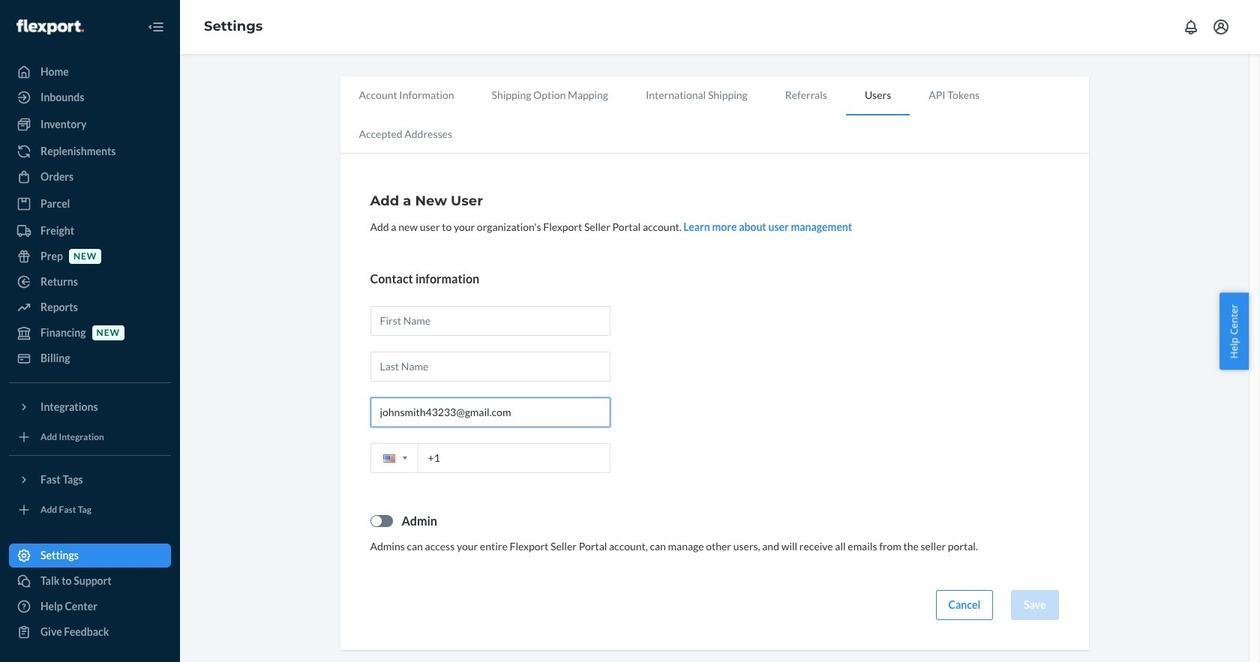 Task type: vqa. For each thing, say whether or not it's contained in the screenshot.
1st Add from the bottom of the page
no



Task type: describe. For each thing, give the bounding box(es) containing it.
flexport logo image
[[17, 19, 84, 34]]

open account menu image
[[1212, 18, 1230, 36]]

united states: + 1 image
[[403, 457, 407, 460]]

Email text field
[[370, 398, 610, 428]]

1 (702) 123-4567 telephone field
[[370, 443, 610, 473]]



Task type: locate. For each thing, give the bounding box(es) containing it.
Last Name text field
[[370, 352, 610, 382]]

tab
[[340, 77, 473, 114], [473, 77, 627, 114], [627, 77, 767, 114], [767, 77, 846, 114], [846, 77, 910, 116], [910, 77, 999, 114], [340, 116, 471, 153]]

tab list
[[340, 77, 1089, 154]]

open notifications image
[[1182, 18, 1200, 36]]

close navigation image
[[147, 18, 165, 36]]

First Name text field
[[370, 306, 610, 336]]



